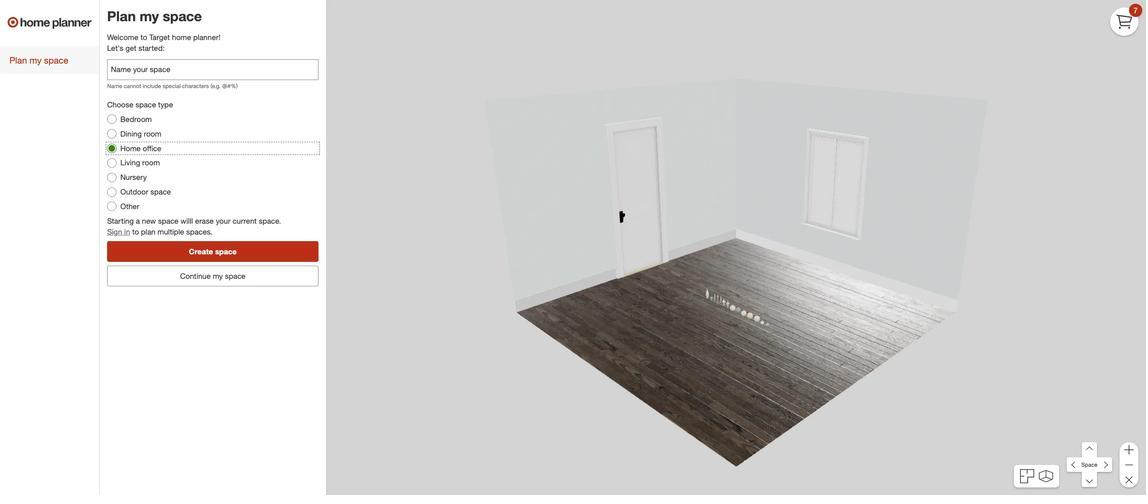 Task type: vqa. For each thing, say whether or not it's contained in the screenshot.
top my
yes



Task type: describe. For each thing, give the bounding box(es) containing it.
choose
[[107, 100, 133, 109]]

space inside continue my space button
[[225, 272, 245, 281]]

spaces.
[[186, 227, 212, 237]]

(e.g.
[[211, 83, 221, 90]]

outdoor space
[[120, 187, 171, 197]]

sign
[[107, 227, 122, 237]]

starting
[[107, 216, 134, 226]]

space up home at the top of page
[[163, 8, 202, 25]]

name
[[107, 83, 122, 90]]

nursery
[[120, 173, 147, 182]]

create space button
[[107, 241, 318, 262]]

multiple
[[157, 227, 184, 237]]

plan my space button
[[0, 46, 99, 74]]

plan my space inside button
[[9, 55, 68, 66]]

other
[[120, 202, 139, 211]]

0 horizontal spatial my
[[30, 55, 42, 66]]

target
[[149, 33, 170, 42]]

living room
[[120, 158, 160, 168]]

top view button icon image
[[1020, 470, 1034, 484]]

bedroom
[[120, 115, 152, 124]]

dining
[[120, 129, 142, 139]]

continue my space
[[180, 272, 245, 281]]

2 horizontal spatial my
[[213, 272, 223, 281]]

plan
[[141, 227, 155, 237]]

continue my space button
[[107, 266, 318, 287]]

Dining room radio
[[107, 129, 117, 139]]

Outdoor space radio
[[107, 188, 117, 197]]

planner!
[[193, 33, 220, 42]]

office
[[143, 144, 161, 153]]

plan inside button
[[9, 55, 27, 66]]

Bedroom radio
[[107, 115, 117, 124]]

new
[[142, 216, 156, 226]]

home
[[172, 33, 191, 42]]

front view button icon image
[[1039, 471, 1053, 483]]

tilt camera up 30° image
[[1082, 443, 1097, 458]]

starting a new space willl erase your current space. sign in to plan multiple spaces.
[[107, 216, 281, 237]]

room for living room
[[142, 158, 160, 168]]

space right outdoor
[[150, 187, 171, 197]]

home office
[[120, 144, 161, 153]]

started:
[[138, 43, 165, 53]]

willl
[[181, 216, 193, 226]]

in
[[124, 227, 130, 237]]



Task type: locate. For each thing, give the bounding box(es) containing it.
0 vertical spatial plan
[[107, 8, 136, 25]]

space inside create space button
[[215, 247, 237, 256]]

room down office
[[142, 158, 160, 168]]

create space
[[189, 247, 237, 256]]

space down create space button
[[225, 272, 245, 281]]

None text field
[[107, 59, 318, 80]]

room up office
[[144, 129, 161, 139]]

space up the multiple
[[158, 216, 179, 226]]

1 vertical spatial my
[[30, 55, 42, 66]]

continue
[[180, 272, 211, 281]]

erase
[[195, 216, 214, 226]]

to right in
[[132, 227, 139, 237]]

dining room
[[120, 129, 161, 139]]

7 button
[[1110, 4, 1142, 36]]

cannot
[[124, 83, 141, 90]]

1 horizontal spatial to
[[140, 33, 147, 42]]

choose space type
[[107, 100, 173, 109]]

0 vertical spatial my
[[140, 8, 159, 25]]

0 horizontal spatial to
[[132, 227, 139, 237]]

0 horizontal spatial plan
[[9, 55, 27, 66]]

living
[[120, 158, 140, 168]]

tilt camera down 30° image
[[1082, 473, 1097, 488]]

0 vertical spatial room
[[144, 129, 161, 139]]

room for dining room
[[144, 129, 161, 139]]

my right continue on the left bottom of page
[[213, 272, 223, 281]]

space
[[1081, 462, 1097, 469]]

space right the create
[[215, 247, 237, 256]]

home
[[120, 144, 141, 153]]

to inside welcome to target home planner! let's get started:
[[140, 33, 147, 42]]

pan camera right 30° image
[[1097, 458, 1112, 473]]

plan my space
[[107, 8, 202, 25], [9, 55, 68, 66]]

Home office radio
[[107, 144, 117, 153]]

Other radio
[[107, 202, 117, 212]]

sign in button
[[107, 227, 130, 238]]

to inside starting a new space willl erase your current space. sign in to plan multiple spaces.
[[132, 227, 139, 237]]

pan camera left 30° image
[[1067, 458, 1082, 473]]

7
[[1134, 5, 1138, 15]]

space inside plan my space button
[[44, 55, 68, 66]]

get
[[125, 43, 136, 53]]

characters
[[182, 83, 209, 90]]

your
[[216, 216, 230, 226]]

to
[[140, 33, 147, 42], [132, 227, 139, 237]]

space.
[[259, 216, 281, 226]]

space
[[163, 8, 202, 25], [44, 55, 68, 66], [136, 100, 156, 109], [150, 187, 171, 197], [158, 216, 179, 226], [215, 247, 237, 256], [225, 272, 245, 281]]

1 horizontal spatial my
[[140, 8, 159, 25]]

0 vertical spatial to
[[140, 33, 147, 42]]

Living room radio
[[107, 158, 117, 168]]

1 vertical spatial plan
[[9, 55, 27, 66]]

room
[[144, 129, 161, 139], [142, 158, 160, 168]]

2 vertical spatial my
[[213, 272, 223, 281]]

special
[[163, 83, 181, 90]]

home planner landing page image
[[8, 8, 92, 38]]

plan my space up target
[[107, 8, 202, 25]]

welcome to target home planner! let's get started:
[[107, 33, 220, 53]]

a
[[136, 216, 140, 226]]

1 horizontal spatial plan my space
[[107, 8, 202, 25]]

let's
[[107, 43, 123, 53]]

name cannot include special characters (e.g. @#%)
[[107, 83, 238, 90]]

my
[[140, 8, 159, 25], [30, 55, 42, 66], [213, 272, 223, 281]]

space up bedroom
[[136, 100, 156, 109]]

create
[[189, 247, 213, 256]]

1 vertical spatial room
[[142, 158, 160, 168]]

1 vertical spatial to
[[132, 227, 139, 237]]

include
[[143, 83, 161, 90]]

current
[[233, 216, 257, 226]]

plan
[[107, 8, 136, 25], [9, 55, 27, 66]]

welcome
[[107, 33, 138, 42]]

outdoor
[[120, 187, 148, 197]]

1 horizontal spatial plan
[[107, 8, 136, 25]]

space down home planner landing page image on the top left of page
[[44, 55, 68, 66]]

0 horizontal spatial plan my space
[[9, 55, 68, 66]]

to up started:
[[140, 33, 147, 42]]

Nursery radio
[[107, 173, 117, 182]]

my up target
[[140, 8, 159, 25]]

space inside starting a new space willl erase your current space. sign in to plan multiple spaces.
[[158, 216, 179, 226]]

1 vertical spatial plan my space
[[9, 55, 68, 66]]

type
[[158, 100, 173, 109]]

@#%)
[[222, 83, 238, 90]]

plan my space down home planner landing page image on the top left of page
[[9, 55, 68, 66]]

my down home planner landing page image on the top left of page
[[30, 55, 42, 66]]

0 vertical spatial plan my space
[[107, 8, 202, 25]]



